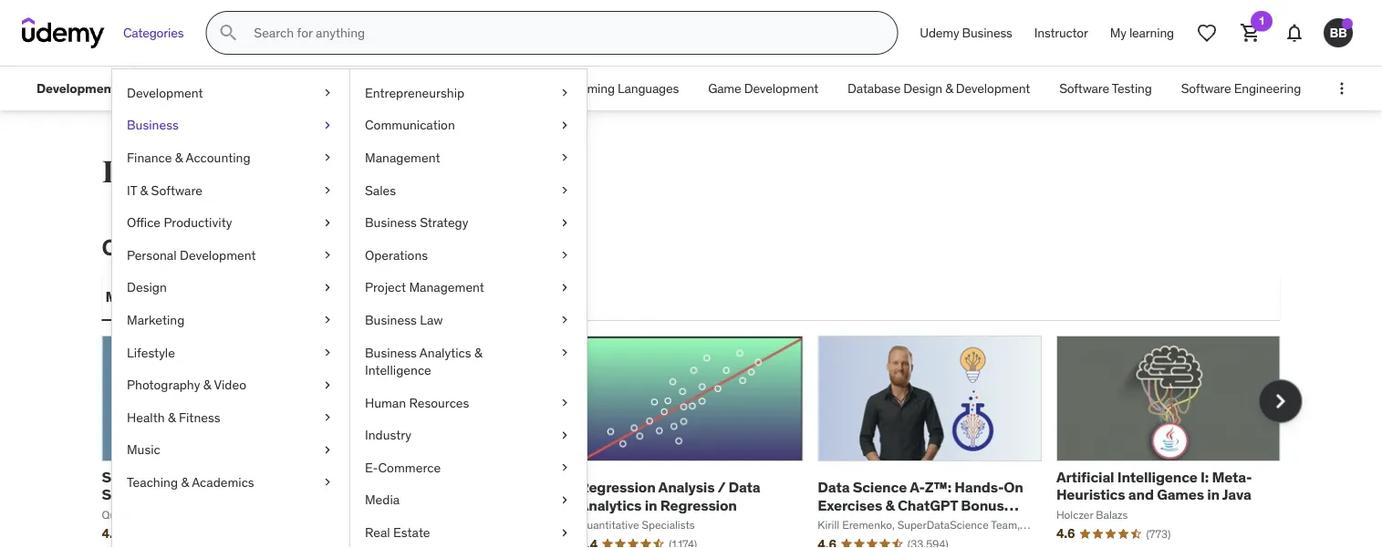 Task type: vqa. For each thing, say whether or not it's contained in the screenshot.
It And Software link
no



Task type: describe. For each thing, give the bounding box(es) containing it.
operations
[[365, 247, 428, 263]]

marketing
[[127, 312, 185, 328]]

data science
[[293, 80, 366, 96]]

and
[[1128, 486, 1154, 504]]

artificial intelligence i: meta- heuristics and games in java
[[1056, 468, 1252, 504]]

data science a-z™: hands-on exercises & chatgpt bonus [2023] link
[[818, 478, 1023, 532]]

game
[[708, 80, 741, 96]]

instructor
[[1034, 24, 1088, 41]]

artificial
[[1056, 468, 1114, 487]]

/ inside statistics / data analysis in spss: inferential statistics
[[169, 468, 177, 487]]

science for data science a-z™: hands-on exercises & chatgpt bonus [2023]
[[853, 478, 907, 497]]

software engineering
[[1181, 80, 1301, 96]]

in inside "regression analysis / data analytics in regression"
[[645, 496, 657, 514]]

data science link
[[278, 67, 381, 110]]

popular
[[143, 288, 195, 306]]

xsmall image for marketing
[[320, 311, 335, 329]]

udemy image
[[22, 17, 105, 48]]

analysis inside statistics / data analysis in spss: inferential statistics
[[215, 468, 272, 487]]

categories
[[123, 24, 184, 41]]

xsmall image for operations
[[557, 246, 572, 264]]

a-
[[910, 478, 925, 497]]

project management link
[[350, 271, 587, 304]]

fitness
[[179, 409, 220, 426]]

you have alerts image
[[1342, 18, 1353, 29]]

personal development link
[[112, 239, 349, 271]]

& inside "finance & accounting" link
[[175, 149, 183, 166]]

personal development
[[127, 247, 256, 263]]

finance & accounting
[[127, 149, 251, 166]]

meta-
[[1212, 468, 1252, 487]]

engineering
[[1234, 80, 1301, 96]]

submit search image
[[217, 22, 239, 44]]

get
[[216, 234, 251, 261]]

game development
[[708, 80, 818, 96]]

0 horizontal spatial regression
[[579, 478, 656, 497]]

most popular
[[105, 288, 195, 306]]

heuristics
[[1056, 486, 1125, 504]]

xsmall image for development
[[320, 84, 335, 102]]

teaching
[[127, 474, 178, 491]]

management link
[[350, 142, 587, 174]]

xsmall image for management
[[557, 149, 572, 167]]

xsmall image for lifestyle
[[320, 344, 335, 362]]

& inside business analytics & intelligence
[[474, 344, 482, 361]]

software for software engineering
[[1181, 80, 1231, 96]]

personal
[[127, 247, 177, 263]]

in inside statistics / data analysis in spss: inferential statistics
[[275, 468, 287, 487]]

teaching & academics link
[[112, 466, 349, 499]]

1 vertical spatial design
[[127, 279, 167, 296]]

web development link
[[147, 67, 278, 110]]

to
[[190, 234, 212, 261]]

xsmall image for project management
[[557, 279, 572, 297]]

productivity
[[164, 214, 232, 231]]

Search for anything text field
[[250, 17, 875, 48]]

artificial intelligence i: meta- heuristics and games in java link
[[1056, 468, 1252, 504]]

photography
[[127, 377, 200, 393]]

finance
[[127, 149, 172, 166]]

marketing link
[[112, 304, 349, 336]]

development inside "link"
[[180, 247, 256, 263]]

instructor link
[[1023, 11, 1099, 55]]

more subcategory menu links image
[[1333, 79, 1351, 98]]

& inside health & fitness "link"
[[168, 409, 176, 426]]

languages
[[618, 80, 679, 96]]

hands-
[[955, 478, 1004, 497]]

mobile development
[[396, 80, 510, 96]]

& inside it & software link
[[140, 182, 148, 198]]

xsmall image for teaching & academics
[[320, 474, 335, 492]]

xsmall image for it & software
[[320, 181, 335, 199]]

xsmall image for office productivity
[[320, 214, 335, 232]]

entrepreneurship
[[365, 84, 465, 101]]

bonus
[[961, 496, 1004, 514]]

teaching & academics
[[127, 474, 254, 491]]

xsmall image for sales
[[557, 181, 572, 199]]

health & fitness link
[[112, 401, 349, 434]]

entrepreneurship link
[[350, 77, 587, 109]]

database design & development link
[[833, 67, 1045, 110]]

media
[[365, 492, 400, 508]]

my learning
[[1110, 24, 1174, 41]]

udemy
[[920, 24, 959, 41]]

industry link
[[350, 419, 587, 452]]

development link down submit search image
[[112, 77, 349, 109]]

analysis inside "regression analysis / data analytics in regression"
[[658, 478, 715, 497]]

[2023]
[[818, 513, 863, 532]]

xsmall image for music
[[320, 441, 335, 459]]

xsmall image for e-commerce
[[557, 459, 572, 477]]

& inside teaching & academics link
[[181, 474, 189, 491]]

xsmall image for business strategy
[[557, 214, 572, 232]]

operations link
[[350, 239, 587, 271]]

photography & video link
[[112, 369, 349, 401]]

human resources link
[[350, 387, 587, 419]]

& inside database design & development link
[[945, 80, 953, 96]]

media link
[[350, 484, 587, 517]]

business strategy link
[[350, 207, 587, 239]]

lifestyle link
[[112, 336, 349, 369]]

0 vertical spatial management
[[365, 149, 440, 166]]

trending
[[269, 288, 329, 306]]

xsmall image for media
[[557, 492, 572, 509]]

commerce
[[378, 459, 441, 476]]

learning
[[1129, 24, 1174, 41]]

chatgpt
[[898, 496, 958, 514]]

exercises
[[818, 496, 882, 514]]

xsmall image for personal development
[[320, 246, 335, 264]]

data for data science
[[293, 80, 319, 96]]

game development link
[[694, 67, 833, 110]]

java
[[1222, 486, 1251, 504]]

sales link
[[350, 174, 587, 207]]

design link
[[112, 271, 349, 304]]

photography & video
[[127, 377, 246, 393]]



Task type: locate. For each thing, give the bounding box(es) containing it.
0 horizontal spatial software
[[151, 182, 203, 198]]

science inside data science a-z™: hands-on exercises & chatgpt bonus [2023]
[[853, 478, 907, 497]]

my learning link
[[1099, 11, 1185, 55]]

analytics
[[420, 344, 471, 361], [579, 496, 642, 514]]

health & fitness
[[127, 409, 220, 426]]

software engineering link
[[1167, 67, 1316, 110]]

e-commerce
[[365, 459, 441, 476]]

xsmall image
[[320, 84, 335, 102], [557, 116, 572, 134], [320, 149, 335, 167], [320, 181, 335, 199], [557, 214, 572, 232], [557, 246, 572, 264], [557, 279, 572, 297], [320, 311, 335, 329], [320, 344, 335, 362], [557, 344, 572, 362], [557, 394, 572, 412], [320, 409, 335, 427], [557, 427, 572, 444], [320, 441, 335, 459], [320, 474, 335, 492], [557, 492, 572, 509]]

human
[[365, 395, 406, 411]]

xsmall image inside lifestyle 'link'
[[320, 344, 335, 362]]

0 vertical spatial science
[[322, 80, 366, 96]]

0 vertical spatial design
[[904, 80, 942, 96]]

programming
[[539, 80, 615, 96]]

data for data science courses
[[102, 153, 171, 191]]

database design & development
[[848, 80, 1030, 96]]

0 horizontal spatial /
[[169, 468, 177, 487]]

2 horizontal spatial science
[[853, 478, 907, 497]]

next image
[[1266, 387, 1295, 416]]

web
[[162, 80, 187, 96]]

0 horizontal spatial intelligence
[[365, 362, 431, 378]]

xsmall image inside office productivity link
[[320, 214, 335, 232]]

& inside photography & video link
[[203, 377, 211, 393]]

statistics / data analysis in spss: inferential statistics
[[102, 468, 287, 504]]

spss:
[[102, 486, 144, 504]]

1 vertical spatial science
[[176, 153, 284, 191]]

xsmall image inside industry link
[[557, 427, 572, 444]]

& inside data science a-z™: hands-on exercises & chatgpt bonus [2023]
[[885, 496, 895, 514]]

xsmall image inside communication link
[[557, 116, 572, 134]]

xsmall image inside design link
[[320, 279, 335, 297]]

arrow pointing to subcategory menu links image
[[131, 67, 147, 110]]

& down business law link
[[474, 344, 482, 361]]

real estate
[[365, 524, 430, 541]]

2 horizontal spatial in
[[1207, 486, 1220, 504]]

data for data science a-z™: hands-on exercises & chatgpt bonus [2023]
[[818, 478, 850, 497]]

1 horizontal spatial in
[[645, 496, 657, 514]]

xsmall image inside the management link
[[557, 149, 572, 167]]

business inside business analytics & intelligence
[[365, 344, 417, 361]]

1 horizontal spatial intelligence
[[1117, 468, 1198, 487]]

1 vertical spatial analytics
[[579, 496, 642, 514]]

intelligence inside artificial intelligence i: meta- heuristics and games in java
[[1117, 468, 1198, 487]]

carousel element
[[102, 336, 1302, 548]]

design down personal
[[127, 279, 167, 296]]

business analytics & intelligence link
[[350, 336, 587, 387]]

it
[[127, 182, 137, 198]]

0 horizontal spatial courses
[[102, 234, 186, 261]]

1 horizontal spatial software
[[1059, 80, 1109, 96]]

you
[[255, 234, 292, 261]]

data science a-z™: hands-on exercises & chatgpt bonus [2023]
[[818, 478, 1023, 532]]

science
[[322, 80, 366, 96], [176, 153, 284, 191], [853, 478, 907, 497]]

0 vertical spatial intelligence
[[365, 362, 431, 378]]

xsmall image for design
[[320, 279, 335, 297]]

analytics inside business analytics & intelligence
[[420, 344, 471, 361]]

2 vertical spatial science
[[853, 478, 907, 497]]

xsmall image for business
[[320, 116, 335, 134]]

health
[[127, 409, 165, 426]]

statistics / data analysis in spss: inferential statistics link
[[102, 468, 287, 504]]

resources
[[409, 395, 469, 411]]

xsmall image for industry
[[557, 427, 572, 444]]

xsmall image inside photography & video link
[[320, 376, 335, 394]]

xsmall image inside the real estate link
[[557, 524, 572, 542]]

i:
[[1201, 468, 1209, 487]]

design
[[904, 80, 942, 96], [127, 279, 167, 296]]

intelligence up human
[[365, 362, 431, 378]]

xsmall image inside marketing link
[[320, 311, 335, 329]]

design right database
[[904, 80, 942, 96]]

business for business law
[[365, 312, 417, 328]]

development link down udemy image
[[22, 67, 131, 110]]

0 vertical spatial courses
[[289, 153, 406, 191]]

business strategy
[[365, 214, 468, 231]]

xsmall image for photography & video
[[320, 376, 335, 394]]

intelligence left i:
[[1117, 468, 1198, 487]]

courses up started on the top left of page
[[289, 153, 406, 191]]

1 vertical spatial intelligence
[[1117, 468, 1198, 487]]

1 horizontal spatial regression
[[660, 496, 737, 514]]

2 horizontal spatial software
[[1181, 80, 1231, 96]]

data inside "data science" link
[[293, 80, 319, 96]]

regression
[[579, 478, 656, 497], [660, 496, 737, 514]]

1 link
[[1229, 11, 1273, 55]]

shopping cart with 1 item image
[[1240, 22, 1262, 44]]

xsmall image inside sales link
[[557, 181, 572, 199]]

xsmall image inside project management link
[[557, 279, 572, 297]]

xsmall image inside development link
[[320, 84, 335, 102]]

xsmall image for business analytics & intelligence
[[557, 344, 572, 362]]

human resources
[[365, 395, 469, 411]]

music link
[[112, 434, 349, 466]]

programming languages
[[539, 80, 679, 96]]

& right it
[[140, 182, 148, 198]]

software down the wishlist image
[[1181, 80, 1231, 96]]

0 horizontal spatial design
[[127, 279, 167, 296]]

xsmall image inside business link
[[320, 116, 335, 134]]

1
[[1259, 14, 1264, 28]]

e-commerce link
[[350, 452, 587, 484]]

1 horizontal spatial analytics
[[579, 496, 642, 514]]

office
[[127, 214, 161, 231]]

statistics down the music link
[[220, 486, 285, 504]]

business law
[[365, 312, 443, 328]]

0 horizontal spatial science
[[176, 153, 284, 191]]

xsmall image for health & fitness
[[320, 409, 335, 427]]

academics
[[192, 474, 254, 491]]

data inside "regression analysis / data analytics in regression"
[[729, 478, 761, 497]]

statistics down music
[[102, 468, 167, 487]]

z™:
[[925, 478, 952, 497]]

business up finance
[[127, 117, 179, 133]]

xsmall image for real estate
[[557, 524, 572, 542]]

testing
[[1112, 80, 1152, 96]]

0 vertical spatial analytics
[[420, 344, 471, 361]]

xsmall image inside teaching & academics link
[[320, 474, 335, 492]]

& right teaching at the bottom left of page
[[181, 474, 189, 491]]

business for business strategy
[[365, 214, 417, 231]]

development
[[36, 80, 116, 96], [190, 80, 264, 96], [436, 80, 510, 96], [744, 80, 818, 96], [956, 80, 1030, 96], [127, 84, 203, 101], [180, 247, 256, 263]]

e-
[[365, 459, 378, 476]]

regression analysis / data analytics in regression
[[579, 478, 761, 514]]

inferential
[[147, 486, 217, 504]]

on
[[1004, 478, 1023, 497]]

business for business analytics & intelligence
[[365, 344, 417, 361]]

notifications image
[[1284, 22, 1306, 44]]

business link
[[112, 109, 349, 142]]

mobile development link
[[381, 67, 525, 110]]

bb link
[[1317, 11, 1360, 55]]

1 horizontal spatial design
[[904, 80, 942, 96]]

xsmall image inside it & software link
[[320, 181, 335, 199]]

finance & accounting link
[[112, 142, 349, 174]]

& down the udemy
[[945, 80, 953, 96]]

it & software
[[127, 182, 203, 198]]

1 horizontal spatial /
[[718, 478, 725, 497]]

management down the communication
[[365, 149, 440, 166]]

real
[[365, 524, 390, 541]]

xsmall image inside entrepreneurship link
[[557, 84, 572, 102]]

& left video
[[203, 377, 211, 393]]

project management
[[365, 279, 484, 296]]

xsmall image inside e-commerce link
[[557, 459, 572, 477]]

sales
[[365, 182, 396, 198]]

analytics inside "regression analysis / data analytics in regression"
[[579, 496, 642, 514]]

software left testing
[[1059, 80, 1109, 96]]

software testing link
[[1045, 67, 1167, 110]]

0 horizontal spatial analytics
[[420, 344, 471, 361]]

1 horizontal spatial science
[[322, 80, 366, 96]]

xsmall image for communication
[[557, 116, 572, 134]]

communication link
[[350, 109, 587, 142]]

1 vertical spatial courses
[[102, 234, 186, 261]]

regression analysis / data analytics in regression link
[[579, 478, 761, 514]]

xsmall image
[[557, 84, 572, 102], [320, 116, 335, 134], [557, 149, 572, 167], [557, 181, 572, 199], [320, 214, 335, 232], [320, 246, 335, 264], [320, 279, 335, 297], [557, 311, 572, 329], [320, 376, 335, 394], [557, 459, 572, 477], [557, 524, 572, 542]]

most
[[105, 288, 139, 306]]

xsmall image inside health & fitness "link"
[[320, 409, 335, 427]]

business right the udemy
[[962, 24, 1013, 41]]

business down project
[[365, 312, 417, 328]]

1 horizontal spatial statistics
[[220, 486, 285, 504]]

business down business law
[[365, 344, 417, 361]]

0 horizontal spatial statistics
[[102, 468, 167, 487]]

estate
[[393, 524, 430, 541]]

& right the health
[[168, 409, 176, 426]]

1 horizontal spatial courses
[[289, 153, 406, 191]]

0 horizontal spatial analysis
[[215, 468, 272, 487]]

/ inside "regression analysis / data analytics in regression"
[[718, 478, 725, 497]]

trending button
[[266, 275, 333, 319]]

xsmall image inside business strategy link
[[557, 214, 572, 232]]

xsmall image inside operations "link"
[[557, 246, 572, 264]]

data science courses
[[102, 153, 406, 191]]

lifestyle
[[127, 344, 175, 361]]

data inside data science a-z™: hands-on exercises & chatgpt bonus [2023]
[[818, 478, 850, 497]]

office productivity
[[127, 214, 232, 231]]

database
[[848, 80, 901, 96]]

strategy
[[420, 214, 468, 231]]

software
[[1059, 80, 1109, 96], [1181, 80, 1231, 96], [151, 182, 203, 198]]

xsmall image for entrepreneurship
[[557, 84, 572, 102]]

management up 'law'
[[409, 279, 484, 296]]

wishlist image
[[1196, 22, 1218, 44]]

1 vertical spatial management
[[409, 279, 484, 296]]

xsmall image inside "finance & accounting" link
[[320, 149, 335, 167]]

xsmall image for finance & accounting
[[320, 149, 335, 167]]

science for data science
[[322, 80, 366, 96]]

software for software testing
[[1059, 80, 1109, 96]]

courses down office
[[102, 234, 186, 261]]

udemy business link
[[909, 11, 1023, 55]]

science for data science courses
[[176, 153, 284, 191]]

data inside statistics / data analysis in spss: inferential statistics
[[180, 468, 212, 487]]

udemy business
[[920, 24, 1013, 41]]

in inside artificial intelligence i: meta- heuristics and games in java
[[1207, 486, 1220, 504]]

xsmall image inside business law link
[[557, 311, 572, 329]]

software up office productivity
[[151, 182, 203, 198]]

intelligence inside business analytics & intelligence
[[365, 362, 431, 378]]

office productivity link
[[112, 207, 349, 239]]

xsmall image inside media link
[[557, 492, 572, 509]]

xsmall image inside the music link
[[320, 441, 335, 459]]

xsmall image inside personal development "link"
[[320, 246, 335, 264]]

xsmall image for business law
[[557, 311, 572, 329]]

my
[[1110, 24, 1127, 41]]

development inside 'link'
[[190, 80, 264, 96]]

xsmall image for human resources
[[557, 394, 572, 412]]

xsmall image inside the business analytics & intelligence 'link'
[[557, 344, 572, 362]]

xsmall image inside human resources link
[[557, 394, 572, 412]]

most popular button
[[102, 275, 199, 319]]

& left "a-"
[[885, 496, 895, 514]]

music
[[127, 442, 160, 458]]

industry
[[365, 427, 411, 443]]

business up operations
[[365, 214, 417, 231]]

1 horizontal spatial analysis
[[658, 478, 715, 497]]

business
[[962, 24, 1013, 41], [127, 117, 179, 133], [365, 214, 417, 231], [365, 312, 417, 328], [365, 344, 417, 361]]

0 horizontal spatial in
[[275, 468, 287, 487]]

video
[[214, 377, 246, 393]]

& right finance
[[175, 149, 183, 166]]

law
[[420, 312, 443, 328]]



